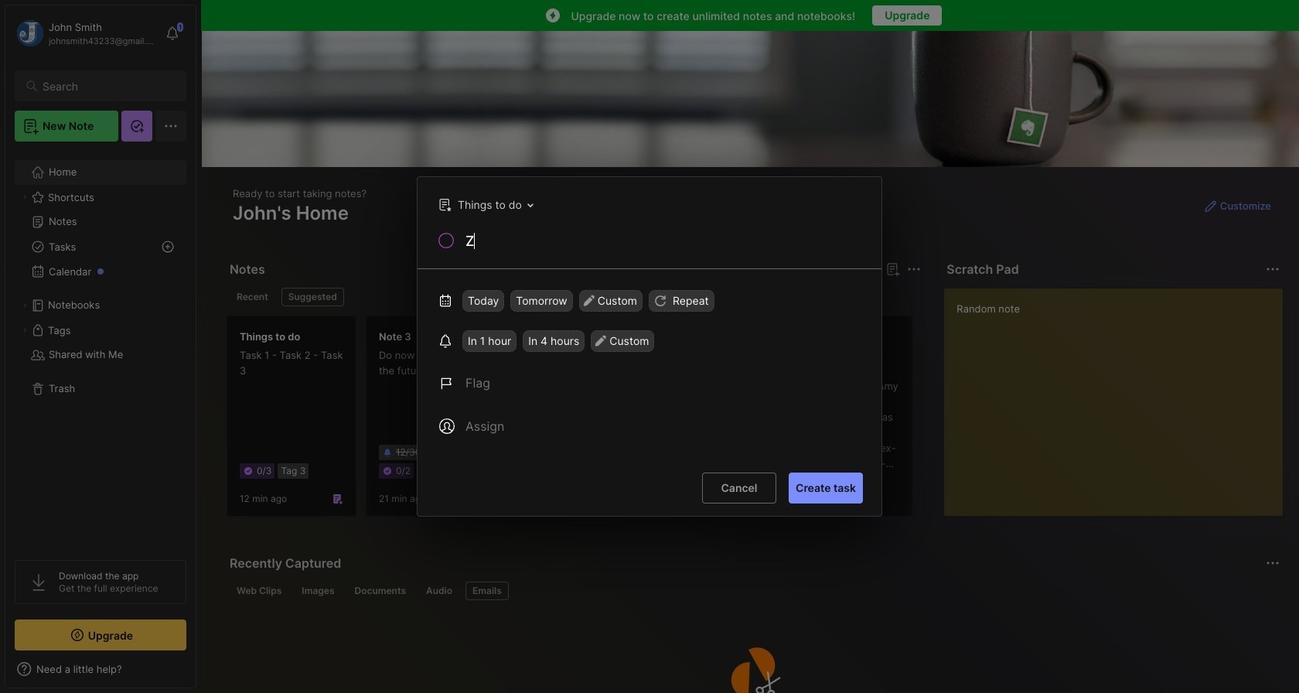 Task type: vqa. For each thing, say whether or not it's contained in the screenshot.
1st row from the top
no



Task type: describe. For each thing, give the bounding box(es) containing it.
Enter task text field
[[464, 231, 863, 257]]

Start writing… text field
[[957, 289, 1283, 504]]

Search text field
[[43, 79, 173, 94]]

2 tab list from the top
[[230, 582, 1278, 600]]

expand notebooks image
[[20, 301, 29, 310]]

main element
[[0, 0, 201, 693]]

tree inside main element
[[5, 151, 196, 546]]

1 tab list from the top
[[230, 288, 919, 306]]

Go to note or move task field
[[431, 193, 539, 216]]



Task type: locate. For each thing, give the bounding box(es) containing it.
1 vertical spatial tab list
[[230, 582, 1278, 600]]

tab
[[230, 288, 275, 306], [281, 288, 344, 306], [230, 582, 289, 600], [295, 582, 342, 600], [348, 582, 413, 600], [419, 582, 460, 600], [466, 582, 509, 600]]

None search field
[[43, 77, 173, 95]]

none search field inside main element
[[43, 77, 173, 95]]

expand tags image
[[20, 326, 29, 335]]

tree
[[5, 151, 196, 546]]

row group
[[227, 316, 1300, 526]]

0 vertical spatial tab list
[[230, 288, 919, 306]]

tab list
[[230, 288, 919, 306], [230, 582, 1278, 600]]



